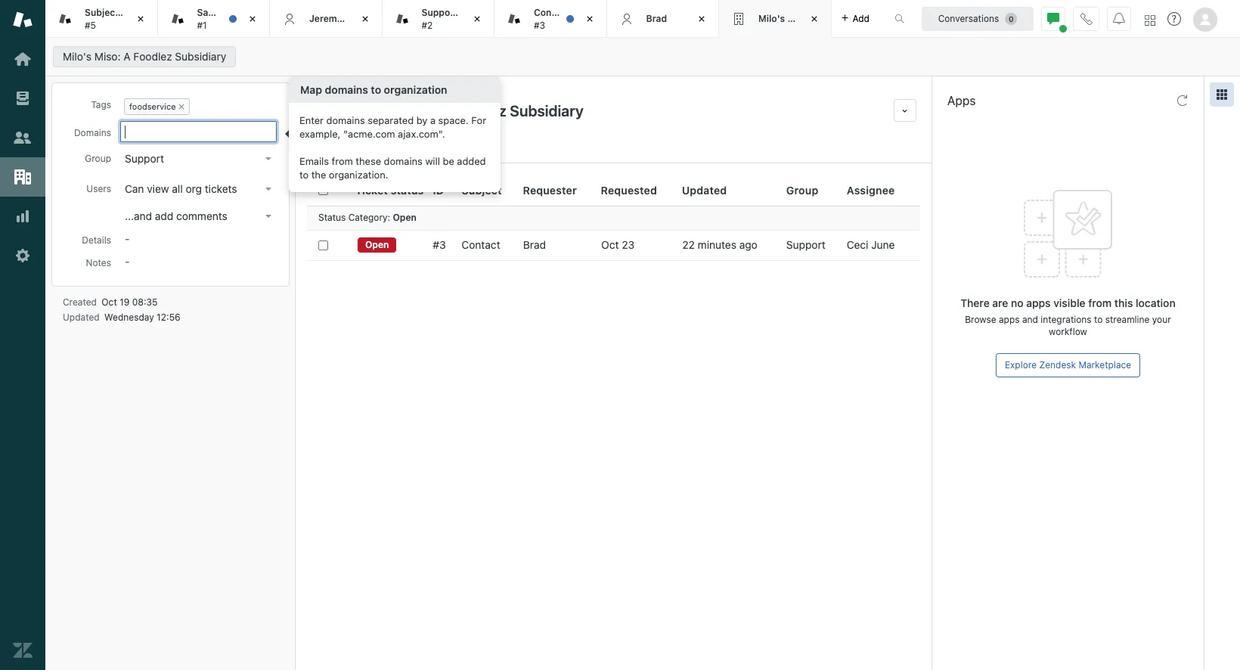 Task type: describe. For each thing, give the bounding box(es) containing it.
organizations image
[[13, 167, 33, 187]]

users for users
[[86, 183, 111, 194]]

#2
[[422, 19, 433, 31]]

#5
[[85, 19, 96, 31]]

these
[[356, 155, 381, 167]]

grid containing ticket status
[[296, 176, 932, 670]]

requested
[[601, 184, 657, 197]]

line
[[121, 7, 140, 18]]

arrow down image for can view all org tickets
[[266, 188, 272, 191]]

#1
[[197, 19, 207, 31]]

tickets (1)
[[311, 144, 364, 157]]

tickets
[[205, 182, 237, 195]]

get started image
[[13, 49, 33, 69]]

status
[[318, 212, 346, 223]]

all
[[172, 182, 183, 195]]

there
[[961, 297, 990, 309]]

23
[[622, 238, 635, 251]]

apps
[[948, 94, 976, 107]]

enter domains separated by a space. for example, "acme.com ajax.com".
[[300, 114, 487, 140]]

to inside 'emails from these domains will be added to the organization.'
[[300, 168, 309, 180]]

status category : open
[[318, 212, 417, 223]]

be
[[443, 155, 455, 167]]

org
[[186, 182, 202, 195]]

wednesday
[[104, 312, 154, 323]]

ticket
[[356, 184, 388, 197]]

zendesk image
[[13, 641, 33, 660]]

subject for subject line #5
[[85, 7, 119, 18]]

1 horizontal spatial oct
[[602, 238, 619, 251]]

related
[[461, 144, 498, 157]]

explore
[[1005, 359, 1037, 371]]

users for users (1)
[[390, 144, 418, 157]]

0 horizontal spatial apps
[[999, 314, 1020, 325]]

#2 tab
[[382, 0, 495, 38]]

emails from these domains will be added to the organization.
[[300, 155, 486, 180]]

1 close image from the left
[[133, 11, 148, 26]]

view
[[147, 182, 169, 195]]

1 close image from the left
[[582, 11, 597, 26]]

notes
[[86, 257, 111, 269]]

conversations
[[939, 12, 1000, 24]]

organization.
[[329, 168, 388, 180]]

separated
[[368, 114, 414, 126]]

created oct 19 08:35 updated wednesday 12:56
[[63, 297, 181, 323]]

updated inside created oct 19 08:35 updated wednesday 12:56
[[63, 312, 100, 323]]

browse
[[965, 314, 997, 325]]

can view all org tickets button
[[120, 179, 278, 200]]

added
[[457, 155, 486, 167]]

explore zendesk marketplace
[[1005, 359, 1132, 371]]

users (1) link
[[390, 143, 436, 163]]

foodservice
[[129, 101, 176, 111]]

map domains to organization
[[300, 83, 448, 96]]

from inside 'emails from these domains will be added to the organization.'
[[332, 155, 353, 167]]

admin image
[[13, 246, 33, 266]]

ajax.com".
[[398, 127, 445, 140]]

updated inside grid
[[682, 184, 727, 197]]

jeremy
[[309, 13, 342, 24]]

1 horizontal spatial support
[[787, 238, 826, 251]]

are
[[993, 297, 1009, 309]]

...and add comments
[[125, 210, 228, 222]]

brad inside tab
[[646, 13, 667, 24]]

your
[[1153, 314, 1172, 325]]

conversations button
[[922, 6, 1034, 31]]

foodservice link
[[129, 101, 176, 111]]

arrow down image
[[266, 157, 272, 160]]

tabs tab list
[[45, 0, 879, 38]]

brad tab
[[607, 0, 719, 38]]

3 tab from the left
[[719, 0, 832, 38]]

subject line #5
[[85, 7, 140, 31]]

(1) for users (1)
[[421, 144, 434, 157]]

oct 23
[[602, 238, 635, 251]]

:
[[388, 212, 390, 223]]

22
[[683, 238, 695, 251]]

jeremy miller tab
[[270, 0, 382, 38]]

08:35
[[132, 297, 158, 308]]

streamline
[[1106, 314, 1150, 325]]

main element
[[0, 0, 45, 670]]

group inside grid
[[787, 184, 819, 197]]

0 vertical spatial to
[[371, 83, 381, 96]]

comments
[[176, 210, 228, 222]]

miso:
[[94, 50, 121, 63]]

jeremy miller
[[309, 13, 370, 24]]

example,
[[300, 127, 341, 140]]

tickets
[[311, 144, 348, 157]]

can
[[125, 182, 144, 195]]

zendesk products image
[[1145, 15, 1156, 25]]

12:56
[[157, 312, 181, 323]]

foodservice menu
[[121, 95, 277, 118]]

users (1)
[[390, 144, 434, 157]]

0 vertical spatial apps
[[1027, 297, 1051, 309]]

close image for jeremy miller tab
[[357, 11, 373, 26]]

milo's
[[63, 50, 92, 63]]

button displays agent's chat status as online. image
[[1048, 12, 1060, 25]]

oct inside created oct 19 08:35 updated wednesday 12:56
[[102, 297, 117, 308]]

miller
[[345, 13, 370, 24]]

status
[[391, 184, 424, 197]]

to inside there are no apps visible from this location browse apps and integrations to streamline your workflow
[[1095, 314, 1103, 325]]

details
[[82, 235, 111, 246]]

secondary element
[[45, 42, 1241, 72]]

this
[[1115, 297, 1134, 309]]

enter
[[300, 114, 324, 126]]

milo's miso: a foodlez subsidiary link
[[53, 46, 236, 67]]



Task type: locate. For each thing, give the bounding box(es) containing it.
None checkbox
[[318, 240, 328, 250]]

organization
[[384, 83, 448, 96]]

add inside button
[[155, 210, 173, 222]]

0 horizontal spatial updated
[[63, 312, 100, 323]]

contact for contact #3
[[534, 7, 570, 18]]

a
[[124, 50, 131, 63]]

domains for to
[[325, 83, 368, 96]]

0 horizontal spatial to
[[300, 168, 309, 180]]

close image right the #2
[[470, 11, 485, 26]]

visible
[[1054, 297, 1086, 309]]

0 vertical spatial #3
[[534, 19, 546, 31]]

close image right contact #3
[[582, 11, 597, 26]]

tags
[[91, 99, 111, 110]]

close image up milo's miso: a foodlez subsidiary
[[133, 11, 148, 26]]

updated up minutes
[[682, 184, 727, 197]]

0 horizontal spatial contact
[[462, 238, 501, 251]]

group down domains
[[85, 153, 111, 164]]

1 vertical spatial oct
[[102, 297, 117, 308]]

arrow down image inside ...and add comments button
[[266, 215, 272, 218]]

ceci
[[847, 238, 869, 251]]

subject for subject
[[462, 184, 502, 197]]

domains
[[74, 127, 111, 138]]

5 close image from the left
[[694, 11, 710, 26]]

to left streamline
[[1095, 314, 1103, 325]]

subject
[[85, 7, 119, 18], [462, 184, 502, 197]]

open down category
[[365, 239, 389, 250]]

0 vertical spatial from
[[332, 155, 353, 167]]

domains inside 'emails from these domains will be added to the organization.'
[[384, 155, 423, 167]]

integrations
[[1041, 314, 1092, 325]]

0 vertical spatial users
[[390, 144, 418, 157]]

group left assignee
[[787, 184, 819, 197]]

ceci june
[[847, 238, 895, 251]]

2 close image from the left
[[807, 11, 822, 26]]

1 vertical spatial from
[[1089, 297, 1112, 309]]

customers image
[[13, 128, 33, 148]]

0 horizontal spatial add
[[155, 210, 173, 222]]

assignee
[[847, 184, 895, 197]]

1 horizontal spatial updated
[[682, 184, 727, 197]]

1 vertical spatial contact
[[462, 238, 501, 251]]

created
[[63, 297, 97, 308]]

(1) for tickets (1)
[[351, 144, 364, 157]]

the
[[311, 168, 326, 180]]

from up organization. at the left top of the page
[[332, 155, 353, 167]]

0 horizontal spatial tab
[[45, 0, 158, 38]]

domains for separated
[[326, 114, 365, 126]]

to up the separated
[[371, 83, 381, 96]]

id
[[433, 184, 444, 197]]

2 vertical spatial to
[[1095, 314, 1103, 325]]

category
[[348, 212, 388, 223]]

domains
[[325, 83, 368, 96], [326, 114, 365, 126], [384, 155, 423, 167]]

"acme.com
[[343, 127, 395, 140]]

1 horizontal spatial from
[[1089, 297, 1112, 309]]

2 horizontal spatial to
[[1095, 314, 1103, 325]]

...and
[[125, 210, 152, 222]]

close image
[[133, 11, 148, 26], [245, 11, 260, 26], [357, 11, 373, 26], [470, 11, 485, 26], [694, 11, 710, 26]]

from left this
[[1089, 297, 1112, 309]]

1 horizontal spatial add
[[853, 12, 870, 24]]

1 horizontal spatial users
[[390, 144, 418, 157]]

location
[[1136, 297, 1176, 309]]

0 horizontal spatial open
[[365, 239, 389, 250]]

space.
[[439, 114, 469, 126]]

1 horizontal spatial subject
[[462, 184, 502, 197]]

subject up #5
[[85, 7, 119, 18]]

contact #3
[[534, 7, 570, 31]]

oct left 23
[[602, 238, 619, 251]]

close image inside brad tab
[[694, 11, 710, 26]]

open
[[393, 212, 417, 223], [365, 239, 389, 250]]

0 vertical spatial add
[[853, 12, 870, 24]]

tab containing contact
[[495, 0, 607, 38]]

workflow
[[1049, 326, 1088, 337]]

notifications image
[[1114, 12, 1126, 25]]

2 tab from the left
[[495, 0, 607, 38]]

arrow down image for ...and add comments
[[266, 215, 272, 218]]

close image
[[582, 11, 597, 26], [807, 11, 822, 26]]

2 close image from the left
[[245, 11, 260, 26]]

close image left add 'popup button'
[[807, 11, 822, 26]]

foodlez
[[133, 50, 172, 63]]

will
[[425, 155, 440, 167]]

brad
[[646, 13, 667, 24], [523, 238, 546, 251]]

domains left the will
[[384, 155, 423, 167]]

None field
[[121, 118, 131, 135]]

1 vertical spatial to
[[300, 168, 309, 180]]

can view all org tickets
[[125, 182, 237, 195]]

(1) down "acme.com
[[351, 144, 364, 157]]

marketplace
[[1079, 359, 1132, 371]]

ticket status
[[356, 184, 424, 197]]

brad up the secondary 'element' on the top of the page
[[646, 13, 667, 24]]

subject inside grid
[[462, 184, 502, 197]]

add inside 'popup button'
[[853, 12, 870, 24]]

june
[[872, 238, 895, 251]]

1 horizontal spatial brad
[[646, 13, 667, 24]]

2 (1) from the left
[[421, 144, 434, 157]]

apps up and
[[1027, 297, 1051, 309]]

1 vertical spatial brad
[[523, 238, 546, 251]]

subject inside subject line #5
[[85, 7, 119, 18]]

1 vertical spatial users
[[86, 183, 111, 194]]

1 horizontal spatial close image
[[807, 11, 822, 26]]

2 horizontal spatial tab
[[719, 0, 832, 38]]

brad inside grid
[[523, 238, 546, 251]]

1 arrow down image from the top
[[266, 188, 272, 191]]

apps down no
[[999, 314, 1020, 325]]

close image inside #2 tab
[[470, 11, 485, 26]]

domains up the icon_org
[[325, 83, 368, 96]]

1 vertical spatial updated
[[63, 312, 100, 323]]

to
[[371, 83, 381, 96], [300, 168, 309, 180], [1095, 314, 1103, 325]]

apps image
[[1217, 89, 1229, 101]]

22 minutes ago
[[683, 238, 758, 251]]

Select All Tickets checkbox
[[318, 186, 328, 195]]

support
[[125, 152, 164, 165], [787, 238, 826, 251]]

close image inside jeremy miller tab
[[357, 11, 373, 26]]

users left can
[[86, 183, 111, 194]]

icon_org image
[[311, 99, 341, 129]]

1 vertical spatial support
[[787, 238, 826, 251]]

#3
[[534, 19, 546, 31], [433, 238, 446, 251]]

arrow down image inside can view all org tickets button
[[266, 188, 272, 191]]

subject down the added
[[462, 184, 502, 197]]

updated
[[682, 184, 727, 197], [63, 312, 100, 323]]

domains inside enter domains separated by a space. for example, "acme.com ajax.com".
[[326, 114, 365, 126]]

close image for brad tab
[[694, 11, 710, 26]]

close image for #2 tab
[[470, 11, 485, 26]]

0 vertical spatial contact
[[534, 7, 570, 18]]

1 horizontal spatial apps
[[1027, 297, 1051, 309]]

minutes
[[698, 238, 737, 251]]

tab
[[45, 0, 158, 38], [495, 0, 607, 38], [719, 0, 832, 38]]

from
[[332, 155, 353, 167], [1089, 297, 1112, 309]]

zendesk
[[1040, 359, 1077, 371]]

#3 inside contact #3
[[534, 19, 546, 31]]

and
[[1023, 314, 1039, 325]]

views image
[[13, 89, 33, 108]]

1 vertical spatial #3
[[433, 238, 446, 251]]

to left the the
[[300, 168, 309, 180]]

1 horizontal spatial contact
[[534, 7, 570, 18]]

map
[[300, 83, 322, 96]]

1 horizontal spatial tab
[[495, 0, 607, 38]]

support button
[[120, 148, 278, 169]]

contact
[[534, 7, 570, 18], [462, 238, 501, 251]]

0 vertical spatial brad
[[646, 13, 667, 24]]

0 horizontal spatial oct
[[102, 297, 117, 308]]

close image up the secondary 'element' on the top of the page
[[694, 11, 710, 26]]

open right :
[[393, 212, 417, 223]]

by
[[417, 114, 428, 126]]

0 horizontal spatial group
[[85, 153, 111, 164]]

close image right 'jeremy' in the left of the page
[[357, 11, 373, 26]]

0 horizontal spatial subject
[[85, 7, 119, 18]]

0 horizontal spatial brad
[[523, 238, 546, 251]]

zendesk support image
[[13, 10, 33, 30]]

1 vertical spatial domains
[[326, 114, 365, 126]]

grid
[[296, 176, 932, 670]]

a
[[430, 114, 436, 126]]

0 vertical spatial domains
[[325, 83, 368, 96]]

support inside support button
[[125, 152, 164, 165]]

group
[[85, 153, 111, 164], [787, 184, 819, 197]]

users down ajax.com".
[[390, 144, 418, 157]]

1 horizontal spatial #3
[[534, 19, 546, 31]]

0 horizontal spatial from
[[332, 155, 353, 167]]

oct left 19
[[102, 297, 117, 308]]

reporting image
[[13, 207, 33, 226]]

0 vertical spatial support
[[125, 152, 164, 165]]

1 vertical spatial group
[[787, 184, 819, 197]]

users
[[390, 144, 418, 157], [86, 183, 111, 194]]

for
[[471, 114, 487, 126]]

add
[[853, 12, 870, 24], [155, 210, 173, 222]]

#1 tab
[[158, 0, 270, 38]]

no
[[1012, 297, 1024, 309]]

0 vertical spatial open
[[393, 212, 417, 223]]

1 vertical spatial add
[[155, 210, 173, 222]]

1 (1) from the left
[[351, 144, 364, 157]]

1 vertical spatial open
[[365, 239, 389, 250]]

support left ceci at top
[[787, 238, 826, 251]]

3 close image from the left
[[357, 11, 373, 26]]

0 horizontal spatial support
[[125, 152, 164, 165]]

2 vertical spatial domains
[[384, 155, 423, 167]]

apps
[[1027, 297, 1051, 309], [999, 314, 1020, 325]]

domains up "acme.com
[[326, 114, 365, 126]]

0 horizontal spatial close image
[[582, 11, 597, 26]]

emails
[[300, 155, 329, 167]]

1 tab from the left
[[45, 0, 158, 38]]

4 close image from the left
[[470, 11, 485, 26]]

contact for contact
[[462, 238, 501, 251]]

contact link
[[462, 238, 501, 252]]

tab containing subject line
[[45, 0, 158, 38]]

(1) down ajax.com".
[[421, 144, 434, 157]]

0 horizontal spatial users
[[86, 183, 111, 194]]

get help image
[[1168, 12, 1182, 26]]

0 vertical spatial subject
[[85, 7, 119, 18]]

from inside there are no apps visible from this location browse apps and integrations to streamline your workflow
[[1089, 297, 1112, 309]]

close image inside #1 tab
[[245, 11, 260, 26]]

tickets (1) link
[[311, 143, 364, 163]]

arrow down image
[[266, 188, 272, 191], [266, 215, 272, 218]]

contact inside tabs tab list
[[534, 7, 570, 18]]

0 horizontal spatial (1)
[[351, 144, 364, 157]]

2 arrow down image from the top
[[266, 215, 272, 218]]

milo's miso: a foodlez subsidiary
[[63, 50, 226, 63]]

1 horizontal spatial group
[[787, 184, 819, 197]]

1 vertical spatial arrow down image
[[266, 215, 272, 218]]

there are no apps visible from this location browse apps and integrations to streamline your workflow
[[961, 297, 1176, 337]]

close image right #1
[[245, 11, 260, 26]]

0 vertical spatial group
[[85, 153, 111, 164]]

...and add comments button
[[120, 206, 278, 227]]

1 horizontal spatial (1)
[[421, 144, 434, 157]]

1 vertical spatial apps
[[999, 314, 1020, 325]]

add button
[[832, 0, 879, 37]]

brad right contact link at left
[[523, 238, 546, 251]]

support up can
[[125, 152, 164, 165]]

updated down created at the top left of the page
[[63, 312, 100, 323]]

1 vertical spatial subject
[[462, 184, 502, 197]]

0 horizontal spatial #3
[[433, 238, 446, 251]]

0 vertical spatial updated
[[682, 184, 727, 197]]

None text field
[[348, 99, 888, 122]]

oct
[[602, 238, 619, 251], [102, 297, 117, 308]]

0 vertical spatial oct
[[602, 238, 619, 251]]

requester
[[523, 184, 577, 197]]

19
[[120, 297, 130, 308]]

0 vertical spatial arrow down image
[[266, 188, 272, 191]]

1 horizontal spatial to
[[371, 83, 381, 96]]

1 horizontal spatial open
[[393, 212, 417, 223]]

ago
[[740, 238, 758, 251]]



Task type: vqa. For each thing, say whether or not it's contained in the screenshot.
the right 1
no



